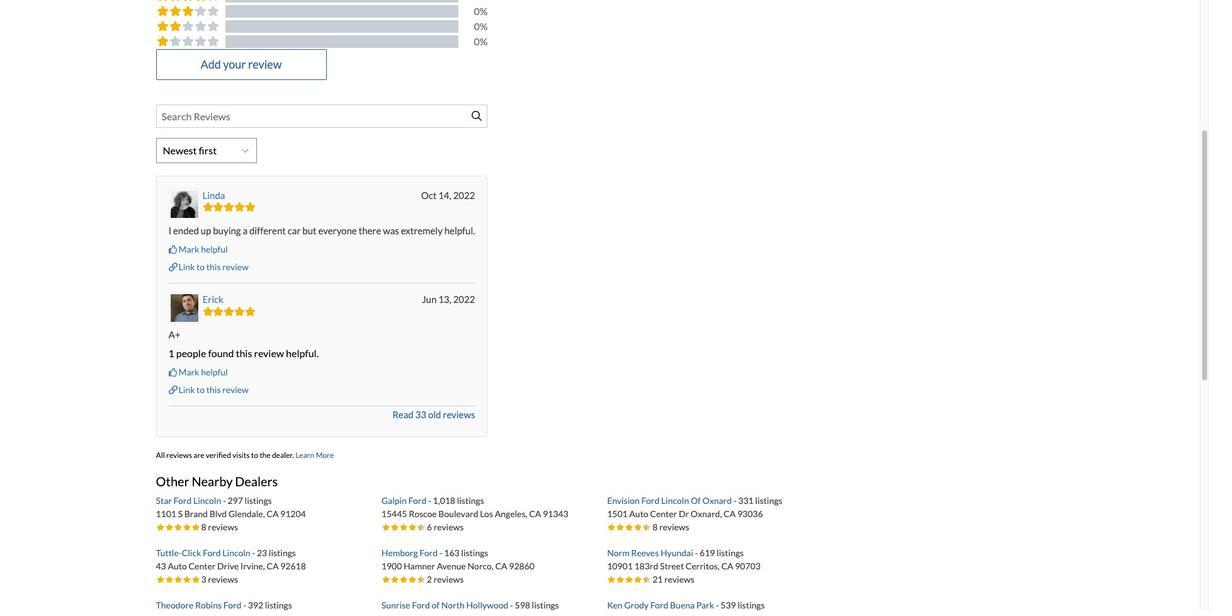 Task type: vqa. For each thing, say whether or not it's contained in the screenshot.
second 0% from the bottom of the page
yes



Task type: describe. For each thing, give the bounding box(es) containing it.
angeles,
[[495, 509, 528, 519]]

8 reviews for dr
[[653, 522, 690, 533]]

was
[[383, 225, 399, 236]]

8 for center
[[653, 522, 658, 533]]

read
[[393, 409, 414, 421]]

lincoln for brand
[[193, 495, 221, 506]]

add your review link
[[156, 49, 327, 80]]

13,
[[439, 294, 452, 305]]

reviews for 43 auto center drive irvine, ca 92618
[[208, 574, 238, 585]]

hyundai
[[661, 548, 694, 558]]

jun
[[422, 294, 437, 305]]

43 auto center drive irvine, ca 92618
[[156, 561, 306, 572]]

center for ford
[[189, 561, 216, 572]]

i
[[169, 225, 171, 236]]

15445
[[382, 509, 407, 519]]

3
[[201, 574, 206, 585]]

mark for first thumbs up icon from the top of the page
[[179, 244, 199, 254]]

linda
[[203, 190, 225, 201]]

blvd
[[210, 509, 227, 519]]

reviews for 1101 s brand blvd glendale, ca 91204
[[208, 522, 238, 533]]

star half image for 21 reviews
[[643, 575, 652, 584]]

nearby
[[192, 474, 233, 489]]

theodore robins ford link
[[156, 600, 243, 611]]

erick
[[203, 294, 224, 305]]

21 reviews
[[653, 574, 695, 585]]

8 for brand
[[201, 522, 206, 533]]

s
[[178, 509, 183, 519]]

buena
[[671, 600, 695, 611]]

0 horizontal spatial helpful.
[[286, 347, 319, 359]]

robins
[[195, 600, 222, 611]]

brand
[[185, 509, 208, 519]]

chevron down image
[[242, 147, 249, 154]]

1900
[[382, 561, 402, 572]]

all
[[156, 451, 165, 460]]

1
[[169, 347, 174, 359]]

331
[[739, 495, 754, 506]]

oct 14, 2022
[[421, 190, 475, 201]]

link for i ended up buying a different car but everyone there was extremely helpful.
[[179, 262, 195, 272]]

ford right grody in the bottom of the page
[[651, 600, 669, 611]]

helpful for 1st thumbs up icon from the bottom of the page
[[201, 367, 228, 377]]

sunrise ford of north hollywood link
[[382, 600, 510, 611]]

1 0% from the top
[[474, 5, 488, 17]]

3 reviews
[[201, 574, 238, 585]]

1 vertical spatial this
[[236, 347, 252, 359]]

star ford lincoln - 297 listings
[[156, 495, 272, 506]]

link to this review button for i ended up buying a different car but everyone there was extremely helpful.
[[169, 261, 249, 274]]

ford right click
[[203, 548, 221, 558]]

read 33 old reviews button
[[393, 409, 475, 422]]

add your review
[[201, 57, 282, 71]]

sunrise ford of north hollywood - 598 listings
[[382, 600, 559, 611]]

your
[[223, 57, 246, 71]]

297
[[228, 495, 243, 506]]

oct
[[421, 190, 437, 201]]

dealer.
[[272, 451, 294, 460]]

more
[[316, 451, 334, 460]]

link to this review button for a+
[[169, 384, 249, 397]]

hollywood
[[467, 600, 509, 611]]

539
[[721, 600, 736, 611]]

93036
[[738, 509, 763, 519]]

ford up s
[[174, 495, 192, 506]]

- left 619
[[695, 548, 698, 558]]

619
[[700, 548, 716, 558]]

ca for glendale,
[[267, 509, 279, 519]]

up
[[201, 225, 211, 236]]

ford left 392
[[224, 600, 242, 611]]

link to this review for i ended up buying a different car but everyone there was extremely helpful.
[[179, 262, 249, 272]]

listings up norco,
[[462, 548, 489, 558]]

auto for tuttle-
[[168, 561, 187, 572]]

1 thumbs up image from the top
[[169, 245, 177, 254]]

6
[[427, 522, 432, 533]]

cerritos,
[[686, 561, 720, 572]]

star half image for 8 reviews
[[643, 523, 652, 532]]

this for i ended up buying a different car but everyone there was extremely helpful.
[[207, 262, 221, 272]]

hemborg ford link
[[382, 548, 440, 558]]

link for a+
[[179, 385, 195, 395]]

ford left 'of'
[[412, 600, 430, 611]]

ford up 'hamner'
[[420, 548, 438, 558]]

reviews inside dropdown button
[[443, 409, 475, 421]]

sunrise
[[382, 600, 411, 611]]

link image for a+
[[169, 386, 177, 395]]

linda image
[[170, 190, 198, 218]]

listings right 392
[[265, 600, 292, 611]]

reviews right all on the left bottom of page
[[166, 451, 192, 460]]

los
[[480, 509, 493, 519]]

but
[[303, 225, 317, 236]]

star
[[156, 495, 172, 506]]

Search Reviews field
[[156, 105, 488, 128]]

verified
[[206, 451, 231, 460]]

avenue
[[437, 561, 466, 572]]

this for a+
[[207, 385, 221, 395]]

learn
[[296, 451, 315, 460]]

2 thumbs up image from the top
[[169, 368, 177, 377]]

envision ford lincoln of oxnard - 331 listings
[[608, 495, 783, 506]]

drive
[[217, 561, 239, 572]]

tuttle-click ford lincoln - 23 listings
[[156, 548, 296, 558]]

10901
[[608, 561, 633, 572]]

north
[[442, 600, 465, 611]]

1 people found this review helpful.
[[169, 347, 319, 359]]

galpin
[[382, 495, 407, 506]]

392
[[248, 600, 263, 611]]

a
[[243, 225, 248, 236]]

dr
[[679, 509, 690, 519]]

roscoe
[[409, 509, 437, 519]]

2 mark helpful button from the top
[[169, 366, 228, 379]]

listings up 92618
[[269, 548, 296, 558]]

2 reviews
[[427, 574, 464, 585]]

91204
[[280, 509, 306, 519]]

ford right envision at the bottom
[[642, 495, 660, 506]]

theodore
[[156, 600, 194, 611]]

learn more link
[[296, 451, 334, 460]]

2022 for oct 14, 2022
[[453, 190, 475, 201]]

listings up 93036
[[756, 495, 783, 506]]

ca for angeles,
[[529, 509, 541, 519]]

everyone
[[319, 225, 357, 236]]



Task type: locate. For each thing, give the bounding box(es) containing it.
1 2022 from the top
[[453, 190, 475, 201]]

reviews down avenue
[[434, 574, 464, 585]]

center up 3
[[189, 561, 216, 572]]

1 vertical spatial helpful.
[[286, 347, 319, 359]]

star half image for 2 reviews
[[417, 575, 426, 584]]

mark helpful button down up
[[169, 243, 228, 256]]

- left 297
[[223, 495, 226, 506]]

183rd
[[635, 561, 659, 572]]

1 horizontal spatial 8 reviews
[[653, 522, 690, 533]]

0 horizontal spatial 8 reviews
[[201, 522, 238, 533]]

- left '331'
[[734, 495, 737, 506]]

2 0% from the top
[[474, 20, 488, 32]]

1 link image from the top
[[169, 263, 177, 272]]

hemborg ford - 163 listings
[[382, 548, 489, 558]]

1 vertical spatial mark helpful button
[[169, 366, 228, 379]]

star half image left 6
[[417, 523, 426, 532]]

this up erick link
[[207, 262, 221, 272]]

envision
[[608, 495, 640, 506]]

lincoln for center
[[662, 495, 690, 506]]

1 mark helpful button from the top
[[169, 243, 228, 256]]

0 horizontal spatial center
[[189, 561, 216, 572]]

8
[[201, 522, 206, 533], [653, 522, 658, 533]]

0 vertical spatial mark helpful
[[179, 244, 228, 254]]

listings right the '598'
[[532, 600, 559, 611]]

0 vertical spatial link
[[179, 262, 195, 272]]

search image
[[472, 111, 482, 121]]

0 vertical spatial thumbs up image
[[169, 245, 177, 254]]

buying
[[213, 225, 241, 236]]

are
[[194, 451, 205, 460]]

review
[[248, 57, 282, 71], [223, 262, 249, 272], [254, 347, 284, 359], [223, 385, 249, 395]]

reviews for 1900 hamner avenue norco, ca 92860
[[434, 574, 464, 585]]

boulevard
[[439, 509, 479, 519]]

1 horizontal spatial helpful.
[[445, 225, 475, 236]]

glendale,
[[229, 509, 265, 519]]

ca for oxnard,
[[724, 509, 736, 519]]

1 vertical spatial mark
[[179, 367, 199, 377]]

this
[[207, 262, 221, 272], [236, 347, 252, 359], [207, 385, 221, 395]]

different
[[249, 225, 286, 236]]

ca
[[267, 509, 279, 519], [529, 509, 541, 519], [724, 509, 736, 519], [267, 561, 279, 572], [496, 561, 508, 572], [722, 561, 734, 572]]

helpful.
[[445, 225, 475, 236], [286, 347, 319, 359]]

0 vertical spatial link to this review button
[[169, 261, 249, 274]]

lincoln up 43 auto center drive irvine, ca 92618
[[223, 548, 251, 558]]

reviews down boulevard
[[434, 522, 464, 533]]

8 up norm reeves hyundai link
[[653, 522, 658, 533]]

ca left 92860
[[496, 561, 508, 572]]

15445 roscoe boulevard los angeles, ca 91343
[[382, 509, 569, 519]]

reviews down blvd
[[208, 522, 238, 533]]

1 link to this review from the top
[[179, 262, 249, 272]]

0 vertical spatial helpful
[[201, 244, 228, 254]]

1 vertical spatial link image
[[169, 386, 177, 395]]

auto down envision at the bottom
[[630, 509, 649, 519]]

star half image for 6 reviews
[[417, 523, 426, 532]]

1 8 reviews from the left
[[201, 522, 238, 533]]

1 vertical spatial 2022
[[453, 294, 475, 305]]

0%
[[474, 5, 488, 17], [474, 20, 488, 32], [474, 35, 488, 47]]

2
[[427, 574, 432, 585]]

2 link to this review button from the top
[[169, 384, 249, 397]]

to down people
[[197, 385, 205, 395]]

0 vertical spatial mark helpful button
[[169, 243, 228, 256]]

0 vertical spatial 0%
[[474, 5, 488, 17]]

thumbs up image
[[169, 245, 177, 254], [169, 368, 177, 377]]

i ended up buying a different car but everyone there was extremely helpful.
[[169, 225, 475, 236]]

1 link to this review button from the top
[[169, 261, 249, 274]]

2022 for jun 13, 2022
[[453, 294, 475, 305]]

review right found
[[254, 347, 284, 359]]

1 vertical spatial auto
[[168, 561, 187, 572]]

mark helpful button down people
[[169, 366, 228, 379]]

tuttle-click ford lincoln link
[[156, 548, 252, 558]]

link
[[179, 262, 195, 272], [179, 385, 195, 395]]

review inside "link"
[[248, 57, 282, 71]]

to left the
[[251, 451, 258, 460]]

thumbs up image down 1 at the bottom left of the page
[[169, 368, 177, 377]]

car
[[288, 225, 301, 236]]

1 link from the top
[[179, 262, 195, 272]]

click
[[182, 548, 201, 558]]

2 link to this review from the top
[[179, 385, 249, 395]]

1 vertical spatial link to this review
[[179, 385, 249, 395]]

to for i ended up buying a different car but everyone there was extremely helpful.
[[197, 262, 205, 272]]

mark down ended
[[179, 244, 199, 254]]

0 vertical spatial mark
[[179, 244, 199, 254]]

ca down "23"
[[267, 561, 279, 572]]

star half image up reeves
[[643, 523, 652, 532]]

1 vertical spatial to
[[197, 385, 205, 395]]

reeves
[[632, 548, 659, 558]]

helpful down found
[[201, 367, 228, 377]]

0 vertical spatial link image
[[169, 263, 177, 272]]

link to this review for a+
[[179, 385, 249, 395]]

reviews for 10901 183rd street cerritos, ca 90703
[[665, 574, 695, 585]]

erick image
[[170, 294, 198, 322]]

listings up 90703
[[717, 548, 744, 558]]

listings right 539
[[738, 600, 765, 611]]

mark for 1st thumbs up icon from the bottom of the page
[[179, 367, 199, 377]]

8 reviews for blvd
[[201, 522, 238, 533]]

listings up 15445 roscoe boulevard los angeles, ca 91343
[[457, 495, 484, 506]]

reviews for 1501 auto center dr oxnard, ca 93036
[[660, 522, 690, 533]]

link to this review
[[179, 262, 249, 272], [179, 385, 249, 395]]

mark helpful
[[179, 244, 228, 254], [179, 367, 228, 377]]

1 vertical spatial link to this review button
[[169, 384, 249, 397]]

1,018
[[433, 495, 456, 506]]

2 8 from the left
[[653, 522, 658, 533]]

1 8 from the left
[[201, 522, 206, 533]]

reviews down 10901 183rd street cerritos, ca 90703
[[665, 574, 695, 585]]

- left 1,018
[[429, 495, 432, 506]]

star image
[[224, 203, 235, 212], [235, 203, 245, 212], [203, 307, 213, 316], [213, 307, 224, 316], [235, 307, 245, 316], [245, 307, 256, 316], [156, 523, 165, 532], [174, 523, 182, 532], [182, 523, 191, 532], [191, 523, 200, 532], [382, 523, 391, 532], [391, 523, 399, 532], [408, 523, 417, 532], [608, 523, 616, 532], [634, 523, 643, 532], [156, 575, 165, 584], [165, 575, 174, 584], [174, 575, 182, 584], [182, 575, 191, 584], [382, 575, 391, 584], [399, 575, 408, 584], [417, 575, 426, 584], [643, 575, 652, 584]]

review right your at left
[[248, 57, 282, 71]]

center
[[651, 509, 678, 519], [189, 561, 216, 572]]

8 reviews down blvd
[[201, 522, 238, 533]]

2022
[[453, 190, 475, 201], [453, 294, 475, 305]]

review down buying
[[223, 262, 249, 272]]

reviews right old at the left of the page
[[443, 409, 475, 421]]

1101 s brand blvd glendale, ca 91204
[[156, 509, 306, 519]]

- left 539
[[716, 600, 719, 611]]

- left 392
[[243, 600, 246, 611]]

oxnard
[[703, 495, 732, 506]]

0 vertical spatial this
[[207, 262, 221, 272]]

ended
[[173, 225, 199, 236]]

1 horizontal spatial center
[[651, 509, 678, 519]]

theodore robins ford - 392 listings
[[156, 600, 292, 611]]

to
[[197, 262, 205, 272], [197, 385, 205, 395], [251, 451, 258, 460]]

2 link image from the top
[[169, 386, 177, 395]]

helpful down up
[[201, 244, 228, 254]]

2022 right 14,
[[453, 190, 475, 201]]

envision ford lincoln of oxnard link
[[608, 495, 734, 506]]

to up erick link
[[197, 262, 205, 272]]

mark down people
[[179, 367, 199, 377]]

1 helpful from the top
[[201, 244, 228, 254]]

1900 hamner avenue norco, ca 92860
[[382, 561, 535, 572]]

2 vertical spatial 0%
[[474, 35, 488, 47]]

ken grody ford buena park link
[[608, 600, 716, 611]]

galpin ford link
[[382, 495, 429, 506]]

0 horizontal spatial auto
[[168, 561, 187, 572]]

0 vertical spatial link to this review
[[179, 262, 249, 272]]

14,
[[439, 190, 452, 201]]

tuttle-
[[156, 548, 182, 558]]

link image for i ended up buying a different car but everyone there was extremely helpful.
[[169, 263, 177, 272]]

1 vertical spatial thumbs up image
[[169, 368, 177, 377]]

link image down i at top left
[[169, 263, 177, 272]]

mark helpful down people
[[179, 367, 228, 377]]

ca for irvine,
[[267, 561, 279, 572]]

the
[[260, 451, 271, 460]]

linda link
[[203, 190, 225, 201]]

92860
[[509, 561, 535, 572]]

star image
[[203, 203, 213, 212], [213, 203, 224, 212], [245, 203, 256, 212], [224, 307, 235, 316], [165, 523, 174, 532], [399, 523, 408, 532], [417, 523, 426, 532], [616, 523, 625, 532], [625, 523, 634, 532], [643, 523, 652, 532], [191, 575, 200, 584], [391, 575, 399, 584], [408, 575, 417, 584], [608, 575, 616, 584], [616, 575, 625, 584], [625, 575, 634, 584], [634, 575, 643, 584]]

hamner
[[404, 561, 435, 572]]

2 helpful from the top
[[201, 367, 228, 377]]

reviews for 15445 roscoe boulevard los angeles, ca 91343
[[434, 522, 464, 533]]

norm reeves hyundai - 619 listings
[[608, 548, 744, 558]]

0 vertical spatial to
[[197, 262, 205, 272]]

33
[[416, 409, 427, 421]]

other nearby dealers
[[156, 474, 278, 489]]

2 vertical spatial to
[[251, 451, 258, 460]]

1 vertical spatial center
[[189, 561, 216, 572]]

2 2022 from the top
[[453, 294, 475, 305]]

norco,
[[468, 561, 494, 572]]

2 8 reviews from the left
[[653, 522, 690, 533]]

helpful for first thumbs up icon from the top of the page
[[201, 244, 228, 254]]

1 mark from the top
[[179, 244, 199, 254]]

star half image left 2
[[417, 575, 426, 584]]

jun 13, 2022
[[422, 294, 475, 305]]

ford
[[174, 495, 192, 506], [409, 495, 427, 506], [642, 495, 660, 506], [203, 548, 221, 558], [420, 548, 438, 558], [224, 600, 242, 611], [412, 600, 430, 611], [651, 600, 669, 611]]

2 mark from the top
[[179, 367, 199, 377]]

this down found
[[207, 385, 221, 395]]

ca left 90703
[[722, 561, 734, 572]]

mark helpful down up
[[179, 244, 228, 254]]

ca left 91204
[[267, 509, 279, 519]]

- left "23"
[[252, 548, 255, 558]]

ca down oxnard
[[724, 509, 736, 519]]

8 reviews
[[201, 522, 238, 533], [653, 522, 690, 533]]

0 vertical spatial auto
[[630, 509, 649, 519]]

3 0% from the top
[[474, 35, 488, 47]]

lincoln up the dr
[[662, 495, 690, 506]]

10901 183rd street cerritos, ca 90703
[[608, 561, 761, 572]]

1 horizontal spatial lincoln
[[223, 548, 251, 558]]

8 down brand
[[201, 522, 206, 533]]

8 reviews down the dr
[[653, 522, 690, 533]]

norm reeves hyundai link
[[608, 548, 695, 558]]

1 vertical spatial 0%
[[474, 20, 488, 32]]

park
[[697, 600, 715, 611]]

link image
[[169, 263, 177, 272], [169, 386, 177, 395]]

to for a+
[[197, 385, 205, 395]]

listings up glendale,
[[245, 495, 272, 506]]

erick link
[[203, 294, 224, 305]]

center down envision ford lincoln of oxnard link
[[651, 509, 678, 519]]

star ford lincoln link
[[156, 495, 223, 506]]

star half image
[[417, 523, 426, 532], [643, 523, 652, 532], [417, 575, 426, 584], [643, 575, 652, 584]]

92618
[[281, 561, 306, 572]]

review down 1 people found this review helpful.
[[223, 385, 249, 395]]

lincoln
[[193, 495, 221, 506], [662, 495, 690, 506], [223, 548, 251, 558]]

1 vertical spatial mark helpful
[[179, 367, 228, 377]]

hemborg
[[382, 548, 418, 558]]

link down people
[[179, 385, 195, 395]]

a+
[[169, 329, 180, 340]]

2 horizontal spatial lincoln
[[662, 495, 690, 506]]

2 vertical spatial this
[[207, 385, 221, 395]]

reviews down the dr
[[660, 522, 690, 533]]

6 reviews
[[427, 522, 464, 533]]

link to this review down found
[[179, 385, 249, 395]]

thumbs up image down i at top left
[[169, 245, 177, 254]]

link to this review button down found
[[169, 384, 249, 397]]

-
[[223, 495, 226, 506], [429, 495, 432, 506], [734, 495, 737, 506], [252, 548, 255, 558], [440, 548, 443, 558], [695, 548, 698, 558], [243, 600, 246, 611], [510, 600, 514, 611], [716, 600, 719, 611]]

0 horizontal spatial lincoln
[[193, 495, 221, 506]]

1 horizontal spatial auto
[[630, 509, 649, 519]]

0 vertical spatial helpful.
[[445, 225, 475, 236]]

163
[[444, 548, 460, 558]]

2 mark helpful from the top
[[179, 367, 228, 377]]

- left 163
[[440, 548, 443, 558]]

ca left 91343
[[529, 509, 541, 519]]

link to this review up erick link
[[179, 262, 249, 272]]

91343
[[543, 509, 569, 519]]

link image down 1 at the bottom left of the page
[[169, 386, 177, 395]]

people
[[176, 347, 206, 359]]

2 link from the top
[[179, 385, 195, 395]]

visits
[[233, 451, 250, 460]]

read 33 old reviews
[[393, 409, 475, 421]]

- left the '598'
[[510, 600, 514, 611]]

1 vertical spatial helpful
[[201, 367, 228, 377]]

star half image left 21
[[643, 575, 652, 584]]

0 horizontal spatial 8
[[201, 522, 206, 533]]

this right found
[[236, 347, 252, 359]]

1501 auto center dr oxnard, ca 93036
[[608, 509, 763, 519]]

link to this review button up erick link
[[169, 261, 249, 274]]

1 vertical spatial link
[[179, 385, 195, 395]]

old
[[428, 409, 441, 421]]

90703
[[736, 561, 761, 572]]

2022 right 13,
[[453, 294, 475, 305]]

street
[[660, 561, 684, 572]]

center for lincoln
[[651, 509, 678, 519]]

auto down tuttle- at the left bottom
[[168, 561, 187, 572]]

auto for envision
[[630, 509, 649, 519]]

ford up roscoe
[[409, 495, 427, 506]]

0 vertical spatial 2022
[[453, 190, 475, 201]]

galpin ford - 1,018 listings
[[382, 495, 484, 506]]

1 horizontal spatial 8
[[653, 522, 658, 533]]

reviews down "drive"
[[208, 574, 238, 585]]

lincoln up blvd
[[193, 495, 221, 506]]

link down ended
[[179, 262, 195, 272]]

1 mark helpful from the top
[[179, 244, 228, 254]]

0 vertical spatial center
[[651, 509, 678, 519]]



